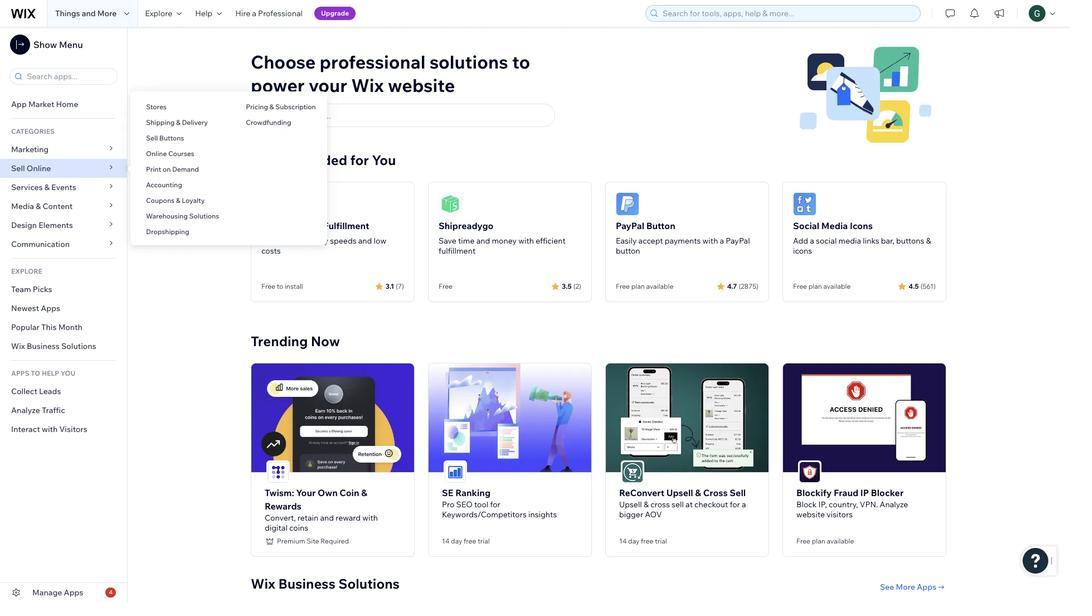 Task type: describe. For each thing, give the bounding box(es) containing it.
fulfillment
[[439, 246, 476, 256]]

& down stores link
[[176, 118, 181, 127]]

se ranking pro seo tool for keywords/competitors insights
[[442, 487, 557, 520]]

app market home link
[[0, 95, 127, 114]]

newest
[[11, 303, 39, 313]]

explore
[[11, 267, 42, 275]]

se
[[442, 487, 454, 498]]

hire a professional link
[[229, 0, 309, 27]]

recommended for you
[[251, 152, 396, 168]]

media & content link
[[0, 197, 127, 216]]

required
[[321, 537, 349, 545]]

print on demand
[[146, 165, 199, 173]]

wix business solutions inside "link"
[[11, 341, 96, 351]]

apps for newest apps
[[41, 303, 60, 313]]

buttons
[[897, 236, 925, 246]]

hire a professional
[[235, 8, 303, 18]]

explore
[[145, 8, 172, 18]]

available down visitors
[[827, 537, 855, 545]]

4
[[109, 589, 113, 596]]

plan down ip,
[[812, 537, 826, 545]]

team
[[11, 284, 31, 294]]

popular this month link
[[0, 318, 127, 337]]

speeds
[[330, 236, 357, 246]]

media inside social media icons add a social media links bar, buttons & icons
[[822, 220, 848, 231]]

stores link
[[130, 98, 230, 117]]

blockify fraud ip blocker icon image
[[800, 462, 821, 483]]

plan for easily
[[632, 282, 645, 291]]

professional
[[320, 51, 426, 73]]

2 horizontal spatial solutions
[[339, 575, 400, 592]]

shipping & delivery
[[146, 118, 208, 127]]

& inside "link"
[[176, 196, 180, 205]]

website inside choose professional solutions to power your wix website
[[388, 74, 455, 96]]

3.1 (7)
[[386, 282, 404, 290]]

visitors
[[827, 510, 853, 520]]

free to install
[[262, 282, 303, 291]]

save
[[439, 236, 457, 246]]

4.5 (561)
[[909, 282, 936, 290]]

0 horizontal spatial for
[[350, 152, 369, 168]]

social media icons logo image
[[794, 192, 817, 216]]

design elements
[[11, 220, 73, 230]]

services & events link
[[0, 178, 127, 197]]

professional
[[258, 8, 303, 18]]

1 vertical spatial wix business solutions
[[251, 575, 400, 592]]

country,
[[829, 499, 859, 510]]

app market home
[[11, 99, 78, 109]]

14 day free trial for reconvert
[[620, 537, 667, 545]]

social
[[816, 236, 837, 246]]

free for social media icons
[[794, 282, 807, 291]]

day for se
[[451, 537, 463, 545]]

time
[[458, 236, 475, 246]]

wix inside choose professional solutions to power your wix website
[[351, 74, 384, 96]]

and inside multi-channel fulfillment prime-like delivery speeds and low costs
[[358, 236, 372, 246]]

app
[[11, 99, 27, 109]]

for inside se ranking pro seo tool for keywords/competitors insights
[[490, 499, 501, 510]]

buttons
[[159, 134, 184, 142]]

multi-channel fulfillment logo image
[[262, 192, 285, 216]]

rewards
[[265, 501, 302, 512]]

money
[[492, 236, 517, 246]]

with inside paypal button easily accept payments with a paypal button
[[703, 236, 718, 246]]

free plan available for easily
[[616, 282, 674, 291]]

help button
[[189, 0, 229, 27]]

free for paypal button
[[616, 282, 630, 291]]

0 horizontal spatial upsell
[[620, 499, 642, 510]]

digital
[[265, 523, 288, 533]]

free plan available for icons
[[794, 282, 851, 291]]

search apps... field inside sidebar element
[[23, 69, 114, 84]]

analyze inside sidebar element
[[11, 405, 40, 415]]

content
[[43, 201, 73, 211]]

accounting link
[[130, 176, 230, 195]]

costs
[[262, 246, 281, 256]]

2 vertical spatial wix
[[251, 575, 275, 592]]

see more apps button
[[880, 582, 947, 592]]

free plan available down visitors
[[797, 537, 855, 545]]

pricing & subscription link
[[230, 98, 327, 117]]

media
[[839, 236, 862, 246]]

& inside twism: your own coin & rewards convert, retain and reward with digital coins
[[361, 487, 367, 498]]

sell
[[672, 499, 684, 510]]

wix business solutions link
[[0, 337, 127, 356]]

things
[[55, 8, 80, 18]]

a right hire
[[252, 8, 257, 18]]

3.5 (2)
[[562, 282, 582, 290]]

see
[[880, 582, 895, 592]]

links
[[863, 236, 880, 246]]

convert,
[[265, 513, 296, 523]]

14 for se
[[442, 537, 450, 545]]

tool
[[475, 499, 489, 510]]

newest apps
[[11, 303, 60, 313]]

1 vertical spatial paypal
[[726, 236, 750, 246]]

shipreadygo logo image
[[439, 192, 462, 216]]

your
[[296, 487, 316, 498]]

print
[[146, 165, 161, 173]]

1 horizontal spatial search apps... field
[[270, 104, 550, 127]]

4.7
[[728, 282, 737, 290]]

traffic
[[42, 405, 65, 415]]

and inside twism: your own coin & rewards convert, retain and reward with digital coins
[[320, 513, 334, 523]]

free for reconvert
[[641, 537, 654, 545]]

free for se
[[464, 537, 476, 545]]

se ranking icon image
[[445, 462, 466, 483]]

cross
[[704, 487, 728, 498]]

Search for tools, apps, help & more... field
[[660, 6, 917, 21]]

month
[[58, 322, 82, 332]]

popular this month
[[11, 322, 82, 332]]

warehousing
[[146, 212, 188, 220]]

icons
[[794, 246, 813, 256]]

free for multi-channel fulfillment
[[262, 282, 275, 291]]

subscription
[[276, 103, 316, 111]]

& right pricing
[[270, 103, 274, 111]]

available for easily
[[647, 282, 674, 291]]

fraud
[[834, 487, 859, 498]]

warehousing solutions link
[[130, 207, 230, 226]]

accept
[[639, 236, 663, 246]]

now
[[311, 333, 340, 350]]

shipping & delivery link
[[130, 113, 230, 132]]

efficient
[[536, 236, 566, 246]]

sell online link
[[0, 159, 127, 178]]

trial for ranking
[[478, 537, 490, 545]]



Task type: vqa. For each thing, say whether or not it's contained in the screenshot.


Task type: locate. For each thing, give the bounding box(es) containing it.
paypal button logo image
[[616, 192, 640, 216]]

business down popular this month
[[27, 341, 60, 351]]

(2)
[[574, 282, 582, 290]]

to right 'solutions'
[[512, 51, 530, 73]]

to
[[512, 51, 530, 73], [277, 282, 283, 291]]

blockify
[[797, 487, 832, 498]]

plan
[[632, 282, 645, 291], [809, 282, 822, 291], [812, 537, 826, 545]]

& right coin at the bottom left of the page
[[361, 487, 367, 498]]

search apps... field up home
[[23, 69, 114, 84]]

1 free from the left
[[464, 537, 476, 545]]

print on demand link
[[130, 160, 230, 179]]

0 horizontal spatial wix business solutions
[[11, 341, 96, 351]]

14
[[442, 537, 450, 545], [620, 537, 627, 545]]

website down 'solutions'
[[388, 74, 455, 96]]

0 horizontal spatial 14 day free trial
[[442, 537, 490, 545]]

0 horizontal spatial day
[[451, 537, 463, 545]]

coins
[[289, 523, 309, 533]]

wix business solutions down this
[[11, 341, 96, 351]]

business inside "link"
[[27, 341, 60, 351]]

upsell up sell
[[667, 487, 694, 498]]

interact with visitors
[[11, 424, 87, 434]]

aov
[[645, 510, 662, 520]]

and left "low" at top
[[358, 236, 372, 246]]

1 horizontal spatial paypal
[[726, 236, 750, 246]]

analyze up interact
[[11, 405, 40, 415]]

2 horizontal spatial wix
[[351, 74, 384, 96]]

sell for sell online
[[11, 163, 25, 173]]

0 vertical spatial business
[[27, 341, 60, 351]]

1 vertical spatial search apps... field
[[270, 104, 550, 127]]

& left content
[[36, 201, 41, 211]]

a right the checkout
[[742, 499, 746, 510]]

2 trial from the left
[[655, 537, 667, 545]]

1 horizontal spatial media
[[822, 220, 848, 231]]

0 horizontal spatial trial
[[478, 537, 490, 545]]

1 vertical spatial to
[[277, 282, 283, 291]]

wix
[[351, 74, 384, 96], [11, 341, 25, 351], [251, 575, 275, 592]]

cross
[[651, 499, 670, 510]]

free plan available down button
[[616, 282, 674, 291]]

0 vertical spatial to
[[512, 51, 530, 73]]

solutions down month
[[61, 341, 96, 351]]

0 vertical spatial online
[[146, 149, 167, 158]]

1 14 from the left
[[442, 537, 450, 545]]

pro
[[442, 499, 455, 510]]

warehousing solutions
[[146, 212, 219, 220]]

0 horizontal spatial to
[[277, 282, 283, 291]]

14 day free trial down keywords/competitors
[[442, 537, 490, 545]]

ip,
[[819, 499, 828, 510]]

insights
[[529, 510, 557, 520]]

paypal up easily in the right of the page
[[616, 220, 645, 231]]

see more apps
[[880, 582, 937, 592]]

1 vertical spatial more
[[896, 582, 916, 592]]

keywords/competitors
[[442, 510, 527, 520]]

upgrade
[[321, 9, 349, 17]]

1 horizontal spatial more
[[896, 582, 916, 592]]

0 horizontal spatial 14
[[442, 537, 450, 545]]

services
[[11, 182, 43, 192]]

0 horizontal spatial business
[[27, 341, 60, 351]]

free down icons
[[794, 282, 807, 291]]

checkout
[[695, 499, 728, 510]]

14 down bigger
[[620, 537, 627, 545]]

free
[[262, 282, 275, 291], [439, 282, 453, 291], [616, 282, 630, 291], [794, 282, 807, 291], [797, 537, 811, 545]]

1 horizontal spatial business
[[278, 575, 336, 592]]

sell down shipping
[[146, 134, 158, 142]]

plan down icons
[[809, 282, 822, 291]]

coupons & loyalty
[[146, 196, 205, 205]]

0 vertical spatial media
[[11, 201, 34, 211]]

1 horizontal spatial wix
[[251, 575, 275, 592]]

day down seo
[[451, 537, 463, 545]]

with inside twism: your own coin & rewards convert, retain and reward with digital coins
[[363, 513, 378, 523]]

online
[[146, 149, 167, 158], [27, 163, 51, 173]]

for inside reconvert upsell & cross sell upsell & cross sell at checkout for a bigger aov
[[730, 499, 740, 510]]

1 horizontal spatial free
[[641, 537, 654, 545]]

0 horizontal spatial paypal
[[616, 220, 645, 231]]

at
[[686, 499, 693, 510]]

a
[[252, 8, 257, 18], [720, 236, 724, 246], [810, 236, 815, 246], [742, 499, 746, 510]]

for left you
[[350, 152, 369, 168]]

free down button
[[616, 282, 630, 291]]

1 horizontal spatial upsell
[[667, 487, 694, 498]]

interact with visitors link
[[0, 420, 127, 439]]

online courses
[[146, 149, 194, 158]]

14 day free trial for se
[[442, 537, 490, 545]]

2 day from the left
[[629, 537, 640, 545]]

1 horizontal spatial website
[[797, 510, 825, 520]]

a right 'payments'
[[720, 236, 724, 246]]

sell for sell buttons
[[146, 134, 158, 142]]

with right money
[[519, 236, 534, 246]]

analyze inside blockify fraud ip blocker block ip, country, vpn. analyze website visitors
[[880, 499, 909, 510]]

choose
[[251, 51, 316, 73]]

online up services & events
[[27, 163, 51, 173]]

ip
[[861, 487, 870, 498]]

with right reward
[[363, 513, 378, 523]]

trending
[[251, 333, 308, 350]]

day for reconvert
[[629, 537, 640, 545]]

picks
[[33, 284, 52, 294]]

& down reconvert
[[644, 499, 649, 510]]

1 vertical spatial business
[[278, 575, 336, 592]]

home
[[56, 99, 78, 109]]

analyze traffic
[[11, 405, 65, 415]]

0 vertical spatial analyze
[[11, 405, 40, 415]]

leads
[[39, 386, 61, 396]]

1 horizontal spatial to
[[512, 51, 530, 73]]

hire
[[235, 8, 251, 18]]

& left loyalty at the top left of page
[[176, 196, 180, 205]]

paypal button easily accept payments with a paypal button
[[616, 220, 750, 256]]

free down aov
[[641, 537, 654, 545]]

1 vertical spatial analyze
[[880, 499, 909, 510]]

reconvert upsell & cross sell poster image
[[606, 364, 769, 472]]

and right things
[[82, 8, 96, 18]]

more right things
[[97, 8, 117, 18]]

1 horizontal spatial apps
[[64, 588, 83, 598]]

wix business solutions down required
[[251, 575, 400, 592]]

and inside the shipreadygo save time and money with efficient fulfillment
[[477, 236, 490, 246]]

collect
[[11, 386, 37, 396]]

0 vertical spatial solutions
[[189, 212, 219, 220]]

block
[[797, 499, 817, 510]]

online up print
[[146, 149, 167, 158]]

for right tool
[[490, 499, 501, 510]]

sell inside reconvert upsell & cross sell upsell & cross sell at checkout for a bigger aov
[[730, 487, 746, 498]]

0 vertical spatial search apps... field
[[23, 69, 114, 84]]

1 vertical spatial online
[[27, 163, 51, 173]]

marketing link
[[0, 140, 127, 159]]

& right buttons
[[927, 236, 932, 246]]

sell up services
[[11, 163, 25, 173]]

1 horizontal spatial sell
[[146, 134, 158, 142]]

website down blockify
[[797, 510, 825, 520]]

more right see
[[896, 582, 916, 592]]

bigger
[[620, 510, 644, 520]]

twism: your own coin & rewards convert, retain and reward with digital coins
[[265, 487, 378, 533]]

with down the traffic
[[42, 424, 58, 434]]

business down site
[[278, 575, 336, 592]]

& left cross
[[696, 487, 702, 498]]

online inside sidebar element
[[27, 163, 51, 173]]

a inside social media icons add a social media links bar, buttons & icons
[[810, 236, 815, 246]]

newest apps link
[[0, 299, 127, 318]]

apps up this
[[41, 303, 60, 313]]

vpn.
[[860, 499, 879, 510]]

sell inside sidebar element
[[11, 163, 25, 173]]

to left "install"
[[277, 282, 283, 291]]

on
[[163, 165, 171, 173]]

add
[[794, 236, 809, 246]]

twism: your own coin & rewards poster image
[[252, 364, 414, 472]]

free down fulfillment at the top of page
[[439, 282, 453, 291]]

and right time
[[477, 236, 490, 246]]

and right retain
[[320, 513, 334, 523]]

dropshipping link
[[130, 223, 230, 241]]

se ranking poster image
[[429, 364, 592, 472]]

available for icons
[[824, 282, 851, 291]]

services & events
[[11, 182, 76, 192]]

& inside social media icons add a social media links bar, buttons & icons
[[927, 236, 932, 246]]

0 vertical spatial wix
[[351, 74, 384, 96]]

solutions down loyalty at the top left of page
[[189, 212, 219, 220]]

upsell down reconvert
[[620, 499, 642, 510]]

coupons & loyalty link
[[130, 191, 230, 210]]

this
[[41, 322, 57, 332]]

solutions down required
[[339, 575, 400, 592]]

your
[[309, 74, 347, 96]]

available
[[647, 282, 674, 291], [824, 282, 851, 291], [827, 537, 855, 545]]

coin
[[340, 487, 359, 498]]

0 horizontal spatial sell
[[11, 163, 25, 173]]

3.1
[[386, 282, 394, 290]]

free plan available down icons
[[794, 282, 851, 291]]

2 horizontal spatial sell
[[730, 487, 746, 498]]

with right 'payments'
[[703, 236, 718, 246]]

1 vertical spatial solutions
[[61, 341, 96, 351]]

2 14 day free trial from the left
[[620, 537, 667, 545]]

apps right see
[[917, 582, 937, 592]]

low
[[374, 236, 387, 246]]

1 horizontal spatial wix business solutions
[[251, 575, 400, 592]]

1 horizontal spatial online
[[146, 149, 167, 158]]

analyze traffic link
[[0, 401, 127, 420]]

0 vertical spatial sell
[[146, 134, 158, 142]]

twism: your own coin & rewards icon image
[[268, 462, 289, 483]]

1 horizontal spatial day
[[629, 537, 640, 545]]

apps right manage
[[64, 588, 83, 598]]

payments
[[665, 236, 701, 246]]

recommended
[[251, 152, 347, 168]]

available down accept
[[647, 282, 674, 291]]

pricing
[[246, 103, 268, 111]]

plan for icons
[[809, 282, 822, 291]]

0 horizontal spatial analyze
[[11, 405, 40, 415]]

available down social
[[824, 282, 851, 291]]

analyze down blocker
[[880, 499, 909, 510]]

1 horizontal spatial analyze
[[880, 499, 909, 510]]

to inside choose professional solutions to power your wix website
[[512, 51, 530, 73]]

1 day from the left
[[451, 537, 463, 545]]

multi-channel fulfillment prime-like delivery speeds and low costs
[[262, 220, 387, 256]]

0 horizontal spatial apps
[[41, 303, 60, 313]]

0 horizontal spatial more
[[97, 8, 117, 18]]

2 free from the left
[[641, 537, 654, 545]]

sell right cross
[[730, 487, 746, 498]]

0 horizontal spatial media
[[11, 201, 34, 211]]

collect leads
[[11, 386, 61, 396]]

trial for upsell
[[655, 537, 667, 545]]

trending now
[[251, 333, 340, 350]]

stores
[[146, 103, 167, 111]]

1 horizontal spatial 14
[[620, 537, 627, 545]]

solutions inside "link"
[[61, 341, 96, 351]]

visitors
[[59, 424, 87, 434]]

online courses link
[[130, 144, 230, 163]]

crowdfunding
[[246, 118, 291, 127]]

(2875)
[[739, 282, 759, 290]]

delivery
[[182, 118, 208, 127]]

design elements link
[[0, 216, 127, 235]]

2 vertical spatial solutions
[[339, 575, 400, 592]]

0 vertical spatial paypal
[[616, 220, 645, 231]]

0 horizontal spatial online
[[27, 163, 51, 173]]

1 vertical spatial media
[[822, 220, 848, 231]]

1 horizontal spatial 14 day free trial
[[620, 537, 667, 545]]

a right add
[[810, 236, 815, 246]]

interact
[[11, 424, 40, 434]]

manage apps
[[32, 588, 83, 598]]

0 vertical spatial upsell
[[667, 487, 694, 498]]

with inside the shipreadygo save time and money with efficient fulfillment
[[519, 236, 534, 246]]

blockify fraud ip blocker poster image
[[784, 364, 946, 472]]

1 vertical spatial upsell
[[620, 499, 642, 510]]

blockify fraud ip blocker block ip, country, vpn. analyze website visitors
[[797, 487, 909, 520]]

free down block
[[797, 537, 811, 545]]

a inside reconvert upsell & cross sell upsell & cross sell at checkout for a bigger aov
[[742, 499, 746, 510]]

like
[[285, 236, 298, 246]]

button
[[647, 220, 676, 231]]

0 vertical spatial website
[[388, 74, 455, 96]]

2 14 from the left
[[620, 537, 627, 545]]

with inside interact with visitors link
[[42, 424, 58, 434]]

14 down pro
[[442, 537, 450, 545]]

for right the checkout
[[730, 499, 740, 510]]

help
[[195, 8, 213, 18]]

trial down aov
[[655, 537, 667, 545]]

1 vertical spatial wix
[[11, 341, 25, 351]]

0 vertical spatial more
[[97, 8, 117, 18]]

paypal up 4.7 (2875)
[[726, 236, 750, 246]]

you
[[372, 152, 396, 168]]

media up social
[[822, 220, 848, 231]]

wix inside "link"
[[11, 341, 25, 351]]

2 horizontal spatial apps
[[917, 582, 937, 592]]

& left events
[[44, 182, 50, 192]]

reconvert upsell & cross sell icon image
[[622, 462, 644, 483]]

1 horizontal spatial solutions
[[189, 212, 219, 220]]

1 vertical spatial website
[[797, 510, 825, 520]]

0 vertical spatial wix business solutions
[[11, 341, 96, 351]]

collect leads link
[[0, 382, 127, 401]]

0 horizontal spatial free
[[464, 537, 476, 545]]

Search apps... field
[[23, 69, 114, 84], [270, 104, 550, 127]]

0 horizontal spatial website
[[388, 74, 455, 96]]

media up design
[[11, 201, 34, 211]]

14 day free trial down aov
[[620, 537, 667, 545]]

media inside sidebar element
[[11, 201, 34, 211]]

1 trial from the left
[[478, 537, 490, 545]]

free down keywords/competitors
[[464, 537, 476, 545]]

2 horizontal spatial for
[[730, 499, 740, 510]]

14 for reconvert
[[620, 537, 627, 545]]

1 14 day free trial from the left
[[442, 537, 490, 545]]

1 horizontal spatial trial
[[655, 537, 667, 545]]

plan down button
[[632, 282, 645, 291]]

1 horizontal spatial for
[[490, 499, 501, 510]]

day down bigger
[[629, 537, 640, 545]]

(7)
[[396, 282, 404, 290]]

0 horizontal spatial solutions
[[61, 341, 96, 351]]

a inside paypal button easily accept payments with a paypal button
[[720, 236, 724, 246]]

elements
[[39, 220, 73, 230]]

trial down keywords/competitors
[[478, 537, 490, 545]]

free left "install"
[[262, 282, 275, 291]]

0 horizontal spatial search apps... field
[[23, 69, 114, 84]]

retain
[[298, 513, 319, 523]]

website inside blockify fraud ip blocker block ip, country, vpn. analyze website visitors
[[797, 510, 825, 520]]

sidebar element
[[0, 27, 128, 602]]

2 vertical spatial sell
[[730, 487, 746, 498]]

4.5
[[909, 282, 919, 290]]

apps for manage apps
[[64, 588, 83, 598]]

1 vertical spatial sell
[[11, 163, 25, 173]]

0 horizontal spatial wix
[[11, 341, 25, 351]]

communication link
[[0, 235, 127, 254]]

search apps... field down choose professional solutions to power your wix website
[[270, 104, 550, 127]]



